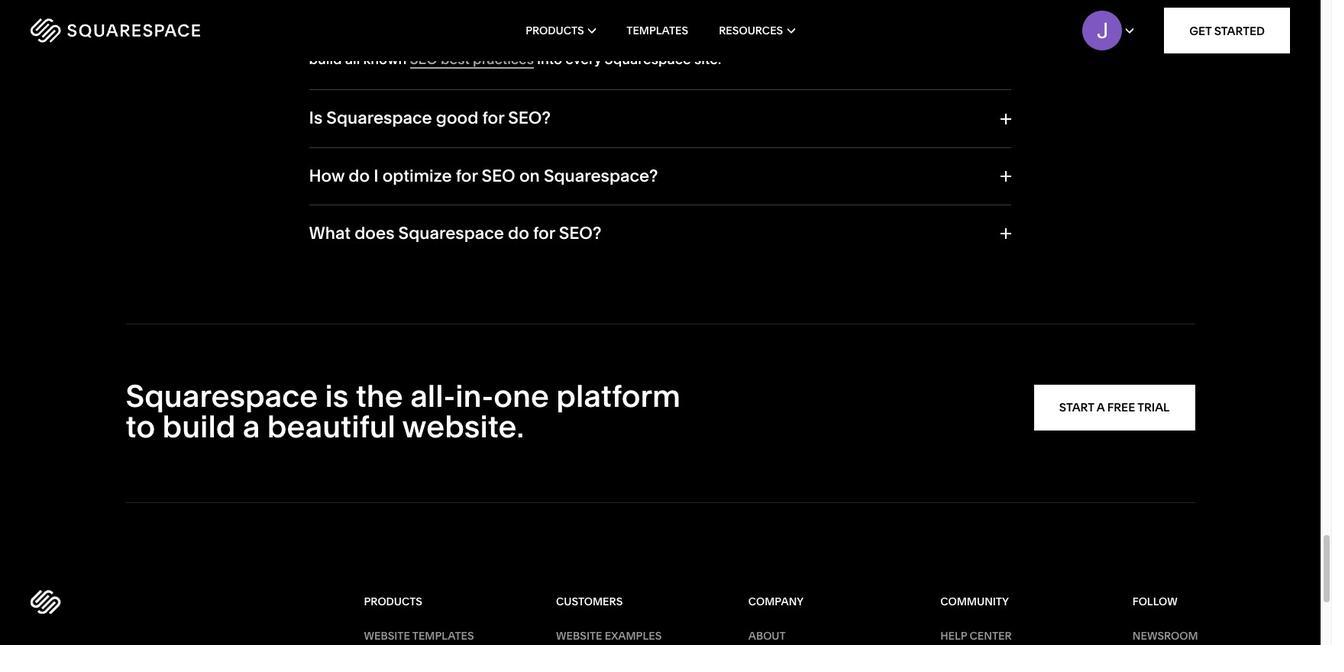 Task type: locate. For each thing, give the bounding box(es) containing it.
get started link
[[1164, 8, 1290, 53]]

0 vertical spatial for
[[482, 108, 504, 129]]

the
[[559, 17, 580, 35], [349, 34, 370, 51], [356, 377, 403, 414]]

0 vertical spatial squarespace logo image
[[31, 18, 200, 43]]

for right optimize
[[456, 166, 478, 186]]

start a free trial link
[[1034, 385, 1195, 430]]

all‑in‑one
[[410, 377, 549, 414]]

0 vertical spatial products
[[526, 24, 584, 37]]

2 squarespace logo link from the top
[[31, 587, 364, 618]]

0 vertical spatial build
[[309, 50, 342, 68]]

center
[[970, 629, 1012, 643]]

optimize
[[382, 166, 452, 186]]

0 horizontal spatial to
[[126, 408, 155, 445]]

help center
[[940, 629, 1012, 643]]

1 vertical spatial build
[[162, 408, 236, 445]]

i
[[374, 166, 379, 186]]

1 horizontal spatial do
[[508, 223, 529, 244]]

1 vertical spatial templates
[[412, 629, 474, 643]]

platform
[[556, 377, 681, 414]]

products
[[526, 24, 584, 37], [364, 595, 422, 609]]

website
[[364, 629, 410, 643], [556, 629, 602, 643]]

seo?
[[508, 108, 551, 129], [559, 223, 602, 244]]

2 squarespace logo image from the top
[[31, 590, 61, 614]]

1 squarespace logo image from the top
[[31, 18, 200, 43]]

factors
[[374, 34, 419, 51]]

1 horizontal spatial for
[[482, 108, 504, 129]]

0 horizontal spatial a
[[243, 408, 260, 445]]

seo? up on
[[508, 108, 551, 129]]

products up "into"
[[526, 24, 584, 37]]

on
[[519, 166, 540, 186]]

for right good
[[482, 108, 504, 129]]

1 horizontal spatial website
[[556, 629, 602, 643]]

seo
[[410, 50, 437, 68], [482, 166, 515, 186]]

0 horizontal spatial templates
[[412, 629, 474, 643]]

squarespace
[[605, 50, 691, 68], [326, 108, 432, 129], [398, 223, 504, 244], [126, 377, 318, 414]]

2 vertical spatial for
[[533, 223, 555, 244]]

resources button
[[719, 0, 795, 61]]

1 squarespace logo link from the top
[[31, 18, 282, 43]]

1 vertical spatial to
[[126, 408, 155, 445]]

1 website from the left
[[364, 629, 410, 643]]

0 vertical spatial is
[[545, 17, 556, 35]]

1 horizontal spatial is
[[545, 17, 556, 35]]

0 vertical spatial seo
[[410, 50, 437, 68]]

1 horizontal spatial search
[[862, 17, 906, 35]]

1 vertical spatial for
[[456, 166, 478, 186]]

seo left best
[[410, 50, 437, 68]]

1 horizontal spatial products
[[526, 24, 584, 37]]

good
[[436, 108, 478, 129]]

squarespace logo link
[[31, 18, 282, 43], [31, 587, 364, 618]]

get started
[[1189, 23, 1265, 38]]

0 vertical spatial to
[[630, 34, 643, 51]]

squarespace is the all‑in‑one platform to build a beautiful website.
[[126, 377, 681, 445]]

is squarespace good for seo?
[[309, 108, 551, 129]]

1 vertical spatial squarespace logo link
[[31, 587, 364, 618]]

1 horizontal spatial build
[[309, 50, 342, 68]]

of
[[639, 17, 652, 35]]

resources
[[719, 24, 783, 37]]

1 horizontal spatial a
[[1097, 400, 1105, 415]]

started
[[1214, 23, 1265, 38]]

does
[[355, 223, 394, 244]]

change
[[841, 34, 890, 51]]

0 vertical spatial seo?
[[508, 108, 551, 129]]

seo best practices into every squarespace site.
[[410, 50, 721, 68]]

build
[[309, 50, 342, 68], [162, 408, 236, 445]]

for down on
[[533, 223, 555, 244]]

search
[[862, 17, 906, 35], [423, 34, 467, 51]]

do down on
[[508, 223, 529, 244]]

help center link
[[940, 629, 1098, 643]]

1 vertical spatial is
[[325, 377, 349, 414]]

engine
[[358, 17, 403, 35]]

seo left on
[[482, 166, 515, 186]]

start a free trial
[[1059, 400, 1170, 415]]

for
[[482, 108, 504, 129], [456, 166, 478, 186], [533, 223, 555, 244]]

optimization,
[[407, 17, 491, 35]]

templates
[[627, 24, 688, 37], [412, 629, 474, 643]]

1 horizontal spatial to
[[630, 34, 643, 51]]

seo best practices link
[[410, 50, 534, 69]]

and
[[813, 34, 838, 51]]

seo? down squarespace?
[[559, 223, 602, 244]]

do
[[349, 166, 370, 186], [508, 223, 529, 244]]

is
[[545, 17, 556, 35], [325, 377, 349, 414]]

0 horizontal spatial website
[[364, 629, 410, 643]]

frequently,
[[894, 34, 963, 51]]

0 horizontal spatial do
[[349, 166, 370, 186]]

2 website from the left
[[556, 629, 602, 643]]

start
[[1059, 400, 1094, 415]]

improving
[[656, 17, 722, 35]]

1 horizontal spatial templates
[[627, 24, 688, 37]]

products up the website templates
[[364, 595, 422, 609]]

1 vertical spatial do
[[508, 223, 529, 244]]

0 horizontal spatial seo?
[[508, 108, 551, 129]]

0 vertical spatial squarespace logo link
[[31, 18, 282, 43]]

1 vertical spatial squarespace logo image
[[31, 590, 61, 614]]

a inside squarespace is the all‑in‑one platform to build a beautiful website.
[[243, 408, 260, 445]]

customers
[[556, 595, 623, 609]]

0 horizontal spatial is
[[325, 377, 349, 414]]

website for website templates
[[364, 629, 410, 643]]

0 horizontal spatial build
[[162, 408, 236, 445]]

2 horizontal spatial for
[[533, 223, 555, 244]]

templates inside website templates link
[[412, 629, 474, 643]]

website.
[[402, 408, 524, 445]]

1 vertical spatial seo
[[482, 166, 515, 186]]

1 vertical spatial products
[[364, 595, 422, 609]]

free
[[1107, 400, 1135, 415]]

search right in
[[862, 17, 906, 35]]

0 vertical spatial templates
[[627, 24, 688, 37]]

search right factors
[[423, 34, 467, 51]]

squarespace logo image
[[31, 18, 200, 43], [31, 590, 61, 614]]

1 horizontal spatial seo
[[482, 166, 515, 186]]

website templates
[[364, 629, 474, 643]]

1 vertical spatial seo?
[[559, 223, 602, 244]]

to inside search engine optimization, or seo, is the process of improving your site's ranking in search results. while the factors search engines like google use to rank sites are kept secret and change frequently, we build all known
[[630, 34, 643, 51]]

0 horizontal spatial for
[[456, 166, 478, 186]]

about link
[[748, 629, 906, 643]]

do left i
[[349, 166, 370, 186]]

a
[[1097, 400, 1105, 415], [243, 408, 260, 445]]

kept
[[736, 34, 765, 51]]

0 horizontal spatial seo
[[410, 50, 437, 68]]

to
[[630, 34, 643, 51], [126, 408, 155, 445]]



Task type: describe. For each thing, give the bounding box(es) containing it.
in
[[847, 17, 858, 35]]

get
[[1189, 23, 1212, 38]]

help
[[940, 629, 967, 643]]

all
[[345, 50, 360, 68]]

squarespace inside squarespace is the all‑in‑one platform to build a beautiful website.
[[126, 377, 318, 414]]

the inside squarespace is the all‑in‑one platform to build a beautiful website.
[[356, 377, 403, 414]]

how
[[309, 166, 345, 186]]

website examples link
[[556, 629, 714, 643]]

build inside squarespace is the all‑in‑one platform to build a beautiful website.
[[162, 408, 236, 445]]

process
[[584, 17, 636, 35]]

to inside squarespace is the all‑in‑one platform to build a beautiful website.
[[126, 408, 155, 445]]

company
[[748, 595, 804, 609]]

ranking
[[794, 17, 843, 35]]

for for do
[[533, 223, 555, 244]]

build inside search engine optimization, or seo, is the process of improving your site's ranking in search results. while the factors search engines like google use to rank sites are kept secret and change frequently, we build all known
[[309, 50, 342, 68]]

newsroom link
[[1133, 629, 1290, 643]]

search engine optimization, or seo, is the process of improving your site's ranking in search results. while the factors search engines like google use to rank sites are kept secret and change frequently, we build all known
[[309, 17, 986, 68]]

follow
[[1133, 595, 1178, 609]]

website templates link
[[364, 629, 521, 643]]

is inside search engine optimization, or seo, is the process of improving your site's ranking in search results. while the factors search engines like google use to rank sites are kept secret and change frequently, we build all known
[[545, 17, 556, 35]]

0 horizontal spatial products
[[364, 595, 422, 609]]

use
[[603, 34, 627, 51]]

into
[[537, 50, 562, 68]]

products inside button
[[526, 24, 584, 37]]

is inside squarespace is the all‑in‑one platform to build a beautiful website.
[[325, 377, 349, 414]]

results.
[[909, 17, 957, 35]]

or
[[495, 17, 508, 35]]

site.
[[694, 50, 721, 68]]

how do i optimize for seo on squarespace?
[[309, 166, 658, 186]]

we
[[966, 34, 986, 51]]

site's
[[757, 17, 791, 35]]

newsroom
[[1133, 629, 1198, 643]]

practices
[[473, 50, 534, 68]]

seo,
[[511, 17, 542, 35]]

secret
[[769, 34, 810, 51]]

search
[[309, 17, 355, 35]]

known
[[363, 50, 407, 68]]

google
[[551, 34, 600, 51]]

what does squarespace do for seo?
[[309, 223, 602, 244]]

0 horizontal spatial search
[[423, 34, 467, 51]]

for for optimize
[[456, 166, 478, 186]]

examples
[[605, 629, 662, 643]]

your
[[725, 17, 754, 35]]

sites
[[678, 34, 709, 51]]

website examples
[[556, 629, 662, 643]]

are
[[712, 34, 733, 51]]

0 vertical spatial do
[[349, 166, 370, 186]]

1 horizontal spatial seo?
[[559, 223, 602, 244]]

products button
[[526, 0, 596, 61]]

every
[[565, 50, 601, 68]]

community
[[940, 595, 1009, 609]]

squarespace?
[[544, 166, 658, 186]]

templates link
[[627, 0, 688, 61]]

is
[[309, 108, 322, 129]]

while
[[309, 34, 346, 51]]

website for website examples
[[556, 629, 602, 643]]

rank
[[646, 34, 675, 51]]

beautiful
[[267, 408, 396, 445]]

best
[[441, 50, 470, 68]]

trial
[[1138, 400, 1170, 415]]

like
[[526, 34, 548, 51]]

about
[[748, 629, 786, 643]]

engines
[[470, 34, 523, 51]]

what
[[309, 223, 351, 244]]



Task type: vqa. For each thing, say whether or not it's contained in the screenshot.


